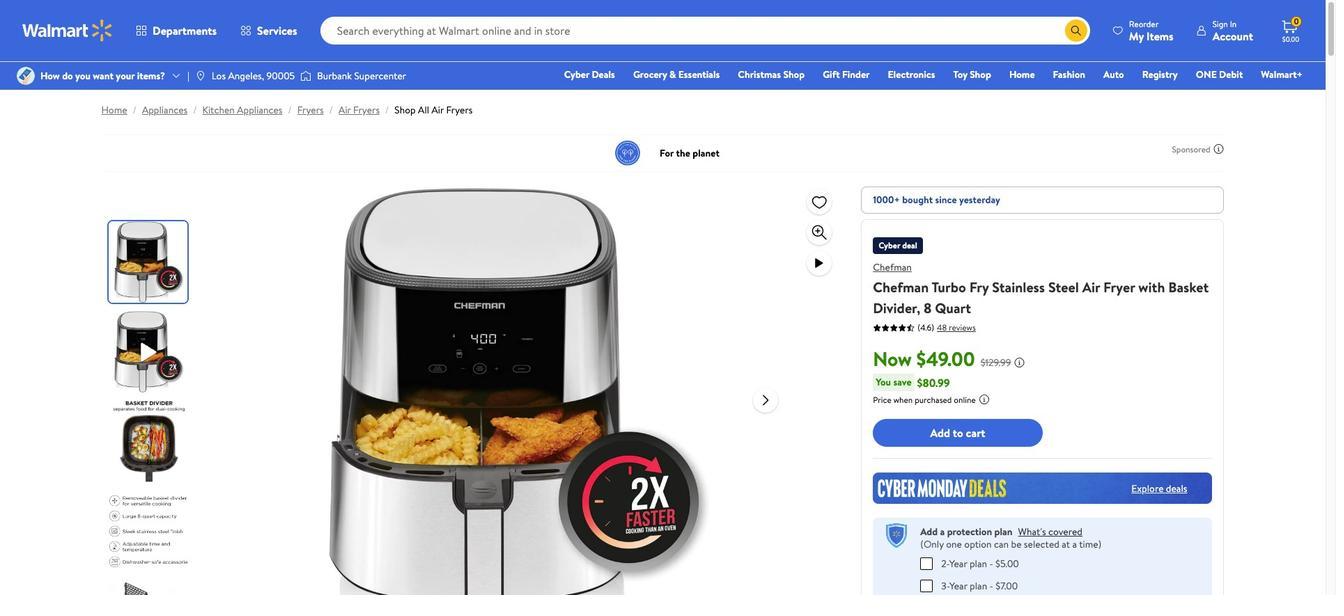 Task type: vqa. For each thing, say whether or not it's contained in the screenshot.
5675 to the bottom
no



Task type: describe. For each thing, give the bounding box(es) containing it.
purchased
[[915, 394, 952, 406]]

0
[[1294, 15, 1299, 27]]

to
[[953, 426, 963, 441]]

3 fryers from the left
[[446, 103, 473, 117]]

christmas shop
[[738, 68, 805, 82]]

walmart+ link
[[1255, 67, 1309, 82]]

toy shop
[[953, 68, 991, 82]]

sign in account
[[1213, 18, 1253, 44]]

do
[[62, 69, 73, 83]]

0 horizontal spatial air
[[339, 103, 351, 117]]

cyber monday deals image
[[873, 473, 1213, 504]]

3-Year plan - $7.00 checkbox
[[920, 580, 933, 593]]

add a protection plan what's covered (only one option can be selected at a time)
[[920, 525, 1102, 552]]

registry
[[1142, 68, 1178, 82]]

cyber deal
[[879, 240, 917, 251]]

- for $5.00
[[990, 557, 993, 571]]

chefman turbo fry stainless steel air fryer with basket divider, 8 quart image
[[296, 187, 742, 596]]

(4.6) 48 reviews
[[918, 322, 976, 334]]

appliances link
[[142, 103, 188, 117]]

wpp logo image
[[884, 524, 909, 549]]

48
[[937, 322, 947, 333]]

deals
[[592, 68, 615, 82]]

legal information image
[[979, 394, 990, 405]]

one debit link
[[1190, 67, 1249, 82]]

2-year plan - $5.00
[[941, 557, 1019, 571]]

registry link
[[1136, 67, 1184, 82]]

grocery & essentials
[[633, 68, 720, 82]]

5 / from the left
[[385, 103, 389, 117]]

services
[[257, 23, 297, 38]]

los angeles, 90005
[[212, 69, 295, 83]]

shop for christmas shop
[[783, 68, 805, 82]]

plan inside add a protection plan what's covered (only one option can be selected at a time)
[[995, 525, 1013, 539]]

basket
[[1168, 278, 1209, 297]]

add for add a protection plan what's covered (only one option can be selected at a time)
[[920, 525, 938, 539]]

zoom image modal image
[[811, 224, 828, 241]]

walmart image
[[22, 20, 113, 42]]

walmart+
[[1261, 68, 1303, 82]]

2 appliances from the left
[[237, 103, 282, 117]]

covered
[[1049, 525, 1083, 539]]

clear search field text image
[[1048, 25, 1059, 36]]

home for home
[[1009, 68, 1035, 82]]

stainless
[[992, 278, 1045, 297]]

cyber for cyber deal
[[879, 240, 900, 251]]

los
[[212, 69, 226, 83]]

1 vertical spatial home link
[[101, 103, 127, 117]]

4 / from the left
[[329, 103, 333, 117]]

$0.00
[[1282, 34, 1299, 44]]

one
[[1196, 68, 1217, 82]]

debit
[[1219, 68, 1243, 82]]

kitchen
[[202, 103, 235, 117]]

3-
[[941, 579, 950, 593]]

departments button
[[124, 14, 229, 47]]

you
[[876, 375, 891, 389]]

fry
[[970, 278, 989, 297]]

2 chefman from the top
[[873, 278, 929, 297]]

chefman turbo fry stainless steel air fryer with basket divider, 8 quart - image 1 of 9 image
[[108, 222, 190, 303]]

1 horizontal spatial air
[[432, 103, 444, 117]]

grocery & essentials link
[[627, 67, 726, 82]]

sponsored
[[1172, 143, 1210, 155]]

toy
[[953, 68, 967, 82]]

departments
[[153, 23, 217, 38]]

toy shop link
[[947, 67, 998, 82]]

next media item image
[[757, 392, 774, 409]]

1 chefman from the top
[[873, 261, 912, 274]]

cyber for cyber deals
[[564, 68, 589, 82]]

selected
[[1024, 538, 1060, 552]]

plan for $7.00
[[970, 579, 987, 593]]

save
[[893, 375, 912, 389]]

chefman turbo fry stainless steel air fryer with basket divider, 8 quart - image 4 of 9 image
[[108, 491, 190, 573]]

home for home / appliances / kitchen appliances / fryers / air fryers / shop all air fryers
[[101, 103, 127, 117]]

burbank supercenter
[[317, 69, 406, 83]]

fashion link
[[1047, 67, 1092, 82]]

time)
[[1079, 538, 1102, 552]]

1 appliances from the left
[[142, 103, 188, 117]]

0 horizontal spatial shop
[[395, 103, 416, 117]]

electronics
[[888, 68, 935, 82]]

48 reviews link
[[934, 322, 976, 333]]

deals
[[1166, 482, 1187, 496]]

my
[[1129, 28, 1144, 44]]

1000+ bought since yesterday
[[873, 193, 1000, 207]]

grocery
[[633, 68, 667, 82]]

account
[[1213, 28, 1253, 44]]

items?
[[137, 69, 165, 83]]

plan for $5.00
[[970, 557, 987, 571]]

gift
[[823, 68, 840, 82]]

explore deals
[[1132, 482, 1187, 496]]

$7.00
[[996, 579, 1018, 593]]

deal
[[902, 240, 917, 251]]

yesterday
[[959, 193, 1000, 207]]

1 fryers from the left
[[297, 103, 324, 117]]

one debit
[[1196, 68, 1243, 82]]

cyber deals
[[564, 68, 615, 82]]

add to cart
[[930, 426, 985, 441]]

all
[[418, 103, 429, 117]]

$80.99
[[917, 375, 950, 390]]

finder
[[842, 68, 870, 82]]

shop for toy shop
[[970, 68, 991, 82]]

3 / from the left
[[288, 103, 292, 117]]

auto link
[[1097, 67, 1130, 82]]

option
[[964, 538, 992, 552]]

air fryers link
[[339, 103, 380, 117]]

kitchen appliances link
[[202, 103, 282, 117]]



Task type: locate. For each thing, give the bounding box(es) containing it.
services button
[[229, 14, 309, 47]]

0 vertical spatial add
[[930, 426, 950, 441]]

fryers down the burbank
[[297, 103, 324, 117]]

2 horizontal spatial shop
[[970, 68, 991, 82]]

1 vertical spatial cyber
[[879, 240, 900, 251]]

home link left 'fashion' link at the top right of the page
[[1003, 67, 1041, 82]]

reorder my items
[[1129, 18, 1174, 44]]

steel
[[1048, 278, 1079, 297]]

you save $80.99
[[876, 375, 950, 390]]

(only
[[920, 538, 944, 552]]

now $49.00
[[873, 346, 975, 373]]

angeles,
[[228, 69, 264, 83]]

when
[[894, 394, 913, 406]]

1 vertical spatial -
[[990, 579, 993, 593]]

chefman up divider,
[[873, 278, 929, 297]]

2 horizontal spatial fryers
[[446, 103, 473, 117]]

what's
[[1018, 525, 1046, 539]]

christmas
[[738, 68, 781, 82]]

auto
[[1104, 68, 1124, 82]]

- left $5.00
[[990, 557, 993, 571]]

0 horizontal spatial a
[[940, 525, 945, 539]]

air inside chefman chefman turbo fry stainless steel air fryer with basket divider, 8 quart
[[1082, 278, 1100, 297]]

gift finder link
[[817, 67, 876, 82]]

0 horizontal spatial home link
[[101, 103, 127, 117]]

3-year plan - $7.00
[[941, 579, 1018, 593]]

you
[[75, 69, 90, 83]]

fryer
[[1104, 278, 1135, 297]]

gift finder
[[823, 68, 870, 82]]

add inside add a protection plan what's covered (only one option can be selected at a time)
[[920, 525, 938, 539]]

 image
[[300, 69, 312, 83], [195, 70, 206, 82]]

1 horizontal spatial a
[[1073, 538, 1077, 552]]

bought
[[902, 193, 933, 207]]

chefman
[[873, 261, 912, 274], [873, 278, 929, 297]]

2 horizontal spatial air
[[1082, 278, 1100, 297]]

plan
[[995, 525, 1013, 539], [970, 557, 987, 571], [970, 579, 987, 593]]

home link
[[1003, 67, 1041, 82], [101, 103, 127, 117]]

2-Year plan - $5.00 checkbox
[[920, 558, 933, 570]]

/ right air fryers link
[[385, 103, 389, 117]]

shop right toy
[[970, 68, 991, 82]]

year for 2-
[[949, 557, 967, 571]]

items
[[1147, 28, 1174, 44]]

how do you want your items?
[[40, 69, 165, 83]]

appliances
[[142, 103, 188, 117], [237, 103, 282, 117]]

1 horizontal spatial cyber
[[879, 240, 900, 251]]

a left one
[[940, 525, 945, 539]]

$49.00
[[917, 346, 975, 373]]

 image
[[17, 67, 35, 85]]

protection
[[947, 525, 992, 539]]

 image right |
[[195, 70, 206, 82]]

year for 3-
[[950, 579, 967, 593]]

1 horizontal spatial appliances
[[237, 103, 282, 117]]

year down one
[[949, 557, 967, 571]]

fryers right all
[[446, 103, 473, 117]]

turbo
[[932, 278, 966, 297]]

2 / from the left
[[193, 103, 197, 117]]

/ right fryers link
[[329, 103, 333, 117]]

christmas shop link
[[732, 67, 811, 82]]

chefman turbo fry stainless steel air fryer with basket divider, 8 quart - image 5 of 9 image
[[108, 581, 190, 596]]

-
[[990, 557, 993, 571], [990, 579, 993, 593]]

home
[[1009, 68, 1035, 82], [101, 103, 127, 117]]

since
[[935, 193, 957, 207]]

chefman turbo fry stainless steel air fryer with basket divider, 8 quart - image 2 of 9 image
[[108, 311, 190, 393]]

Walmart Site-Wide search field
[[320, 17, 1090, 45]]

1 vertical spatial chefman
[[873, 278, 929, 297]]

/
[[133, 103, 136, 117], [193, 103, 197, 117], [288, 103, 292, 117], [329, 103, 333, 117], [385, 103, 389, 117]]

0 vertical spatial home
[[1009, 68, 1035, 82]]

appliances down "los angeles, 90005"
[[237, 103, 282, 117]]

1 / from the left
[[133, 103, 136, 117]]

air right steel
[[1082, 278, 1100, 297]]

0 $0.00
[[1282, 15, 1299, 44]]

add left one
[[920, 525, 938, 539]]

0 vertical spatial year
[[949, 557, 967, 571]]

burbank
[[317, 69, 352, 83]]

add for add to cart
[[930, 426, 950, 441]]

electronics link
[[882, 67, 941, 82]]

 image for los angeles, 90005
[[195, 70, 206, 82]]

plan down 2-year plan - $5.00
[[970, 579, 987, 593]]

learn more about strikethrough prices image
[[1014, 357, 1025, 369]]

1 horizontal spatial shop
[[783, 68, 805, 82]]

fryers
[[297, 103, 324, 117], [353, 103, 380, 117], [446, 103, 473, 117]]

a right at
[[1073, 538, 1077, 552]]

divider,
[[873, 299, 920, 318]]

chefman link
[[873, 261, 912, 274]]

one
[[946, 538, 962, 552]]

0 horizontal spatial fryers
[[297, 103, 324, 117]]

0 horizontal spatial cyber
[[564, 68, 589, 82]]

search icon image
[[1071, 25, 1082, 36]]

home down your
[[101, 103, 127, 117]]

1000+
[[873, 193, 900, 207]]

2 fryers from the left
[[353, 103, 380, 117]]

90005
[[266, 69, 295, 83]]

chefman chefman turbo fry stainless steel air fryer with basket divider, 8 quart
[[873, 261, 1209, 318]]

shop left all
[[395, 103, 416, 117]]

Search search field
[[320, 17, 1090, 45]]

0 vertical spatial -
[[990, 557, 993, 571]]

$5.00
[[996, 557, 1019, 571]]

chefman down cyber deal
[[873, 261, 912, 274]]

what's covered button
[[1018, 525, 1083, 539]]

2-
[[941, 557, 949, 571]]

plan right option
[[995, 525, 1013, 539]]

|
[[187, 69, 189, 83]]

cyber left deal
[[879, 240, 900, 251]]

be
[[1011, 538, 1022, 552]]

2 - from the top
[[990, 579, 993, 593]]

(4.6)
[[918, 322, 934, 334]]

0 vertical spatial home link
[[1003, 67, 1041, 82]]

shop all air fryers link
[[395, 103, 473, 117]]

1 horizontal spatial home link
[[1003, 67, 1041, 82]]

price when purchased online
[[873, 394, 976, 406]]

explore
[[1132, 482, 1164, 496]]

sign
[[1213, 18, 1228, 30]]

home / appliances / kitchen appliances / fryers / air fryers / shop all air fryers
[[101, 103, 473, 117]]

home link down your
[[101, 103, 127, 117]]

1 horizontal spatial  image
[[300, 69, 312, 83]]

view video image
[[811, 255, 828, 272]]

0 horizontal spatial  image
[[195, 70, 206, 82]]

/ left the kitchen
[[193, 103, 197, 117]]

reorder
[[1129, 18, 1159, 30]]

plan down option
[[970, 557, 987, 571]]

8
[[924, 299, 932, 318]]

1 vertical spatial year
[[950, 579, 967, 593]]

fryers down burbank supercenter
[[353, 103, 380, 117]]

home left 'fashion' link at the top right of the page
[[1009, 68, 1035, 82]]

air right all
[[432, 103, 444, 117]]

1 - from the top
[[990, 557, 993, 571]]

sign in to add to favorites list, chefman turbo fry stainless steel air fryer with basket divider, 8 quart image
[[811, 193, 828, 211]]

fryers link
[[297, 103, 324, 117]]

online
[[954, 394, 976, 406]]

$129.99
[[981, 356, 1011, 370]]

essentials
[[678, 68, 720, 82]]

year down 2-year plan - $5.00
[[950, 579, 967, 593]]

0 horizontal spatial appliances
[[142, 103, 188, 117]]

0 vertical spatial cyber
[[564, 68, 589, 82]]

 image right 90005
[[300, 69, 312, 83]]

1 horizontal spatial fryers
[[353, 103, 380, 117]]

1 vertical spatial add
[[920, 525, 938, 539]]

add inside add to cart button
[[930, 426, 950, 441]]

/ left fryers link
[[288, 103, 292, 117]]

add left to
[[930, 426, 950, 441]]

cyber
[[564, 68, 589, 82], [879, 240, 900, 251]]

0 vertical spatial chefman
[[873, 261, 912, 274]]

shop right christmas at the top
[[783, 68, 805, 82]]

quart
[[935, 299, 971, 318]]

air right fryers link
[[339, 103, 351, 117]]

 image for burbank supercenter
[[300, 69, 312, 83]]

- for $7.00
[[990, 579, 993, 593]]

1 horizontal spatial home
[[1009, 68, 1035, 82]]

can
[[994, 538, 1009, 552]]

0 vertical spatial plan
[[995, 525, 1013, 539]]

want
[[93, 69, 114, 83]]

- left $7.00
[[990, 579, 993, 593]]

add to cart button
[[873, 419, 1043, 447]]

2 vertical spatial plan
[[970, 579, 987, 593]]

now
[[873, 346, 912, 373]]

1 vertical spatial plan
[[970, 557, 987, 571]]

0 horizontal spatial home
[[101, 103, 127, 117]]

air
[[339, 103, 351, 117], [432, 103, 444, 117], [1082, 278, 1100, 297]]

ad disclaimer and feedback for skylinedisplayad image
[[1213, 144, 1224, 155]]

1 vertical spatial home
[[101, 103, 127, 117]]

price
[[873, 394, 892, 406]]

/ left appliances link
[[133, 103, 136, 117]]

cyber left deals
[[564, 68, 589, 82]]

appliances down items?
[[142, 103, 188, 117]]

explore deals link
[[1126, 476, 1193, 501]]

cyber deals link
[[558, 67, 621, 82]]

at
[[1062, 538, 1070, 552]]

chefman turbo fry stainless steel air fryer with basket divider, 8 quart - image 3 of 9 image
[[108, 401, 190, 483]]



